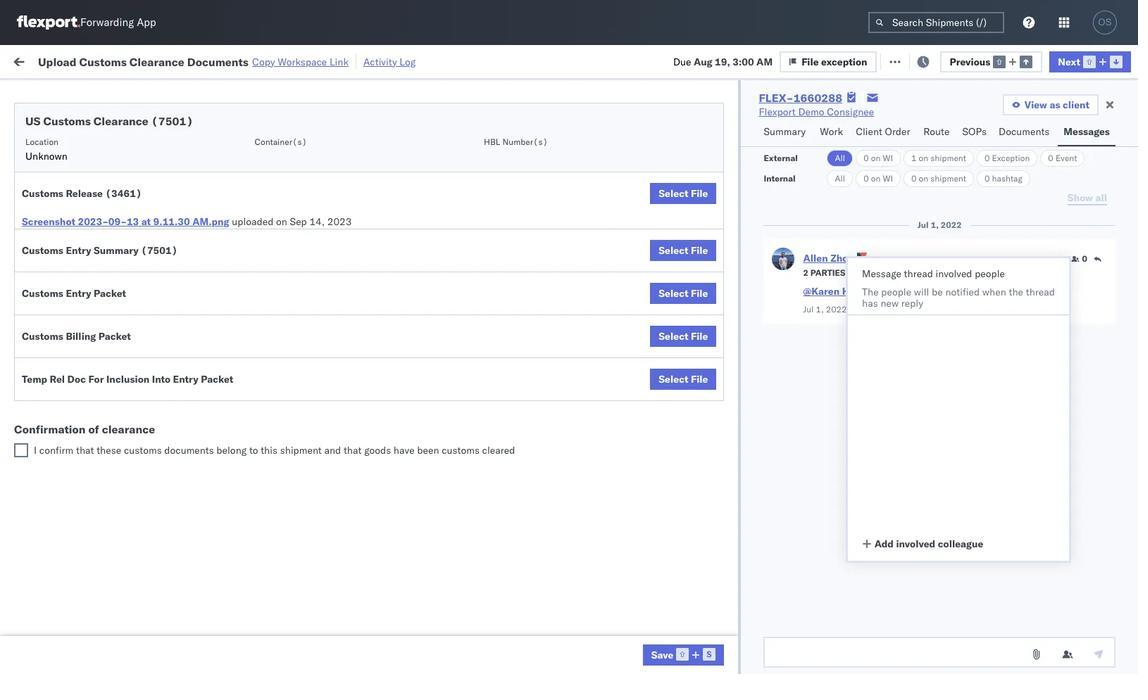 Task type: locate. For each thing, give the bounding box(es) containing it.
1 schedule pickup from los angeles, ca from the top
[[32, 164, 190, 191]]

1 lagerfeld from the top
[[756, 482, 798, 495]]

2:59 am edt, nov 5, 2022 for first "schedule pickup from los angeles, ca" link
[[227, 172, 350, 185]]

1 fcl from the top
[[463, 172, 480, 185]]

2:59 left to
[[227, 451, 248, 464]]

container
[[868, 109, 906, 120]]

2130387 up 1662119
[[808, 513, 851, 526]]

0 vertical spatial schedule delivery appointment button
[[32, 140, 173, 155]]

thread right the
[[1026, 286, 1055, 299]]

2 horizontal spatial at
[[849, 304, 857, 315]]

1846748 up allen zhou button
[[808, 234, 851, 247]]

1 vertical spatial clearance
[[94, 114, 149, 128]]

file for customs entry summary (7501)
[[691, 244, 708, 257]]

schedule delivery appointment up the for
[[32, 357, 173, 370]]

involved inside button
[[896, 538, 936, 551]]

customs up billing
[[67, 288, 107, 301]]

nov
[[294, 141, 312, 154], [294, 172, 312, 185], [294, 203, 312, 216], [294, 234, 312, 247], [294, 265, 312, 278], [293, 296, 311, 309]]

confirm up confirmation
[[32, 381, 68, 394]]

0 horizontal spatial at
[[141, 216, 151, 228]]

work inside import work button
[[154, 55, 179, 67]]

delivery for second schedule delivery appointment 'button' from the top of the page
[[77, 234, 113, 246]]

1 integration test account - karl lagerfeld from the top
[[614, 482, 798, 495]]

1 horizontal spatial people
[[975, 268, 1005, 280]]

schedule for 3rd the schedule pickup from los angeles, ca button from the bottom
[[32, 257, 74, 270]]

schedule delivery appointment down the 2023-
[[32, 234, 173, 246]]

clearance
[[102, 423, 155, 437]]

jul inside @karen hedeerbieke , this is a testing message jul 1, 2022 at 9:14 pm
[[803, 304, 814, 315]]

2 vertical spatial schedule delivery appointment
[[32, 357, 173, 370]]

mbl/mawb numbers
[[959, 115, 1046, 125]]

1846748 down parties
[[808, 296, 851, 309]]

205 on track
[[325, 55, 382, 67]]

pickup right 'rel' on the left of page
[[71, 381, 101, 394]]

0 vertical spatial upload
[[38, 55, 76, 69]]

upload up by: on the top of the page
[[38, 55, 76, 69]]

message up hedeerbieke
[[862, 268, 902, 280]]

4 schedule pickup from los angeles, ca from the top
[[32, 319, 190, 346]]

1 vertical spatial (7501)
[[141, 244, 178, 257]]

2:59 up uploaded
[[227, 172, 248, 185]]

2 schedule pickup from los angeles, ca link from the top
[[32, 195, 200, 223]]

hlxu8034992 for first "schedule pickup from los angeles, ca" link
[[1017, 172, 1086, 185]]

schedule for 2nd the schedule pickup from los angeles, ca button from the bottom
[[32, 319, 74, 332]]

sep
[[290, 216, 307, 228]]

0 horizontal spatial customs
[[124, 444, 162, 457]]

ca inside confirm pickup from los angeles, ca
[[32, 396, 46, 408]]

2 select file from the top
[[659, 244, 708, 257]]

schedule for second schedule delivery appointment 'button' from the top of the page
[[32, 234, 74, 246]]

pickup up netherlands
[[77, 629, 107, 642]]

am for 3rd "schedule pickup from los angeles, ca" link from the top
[[251, 265, 267, 278]]

packet down customs entry summary (7501) in the top of the page
[[94, 287, 126, 300]]

flex id
[[755, 115, 782, 125]]

4 resize handle column header from the left
[[499, 109, 516, 675]]

1 horizontal spatial documents
[[187, 55, 249, 69]]

angeles,
[[151, 164, 190, 177], [151, 195, 190, 208], [151, 257, 190, 270], [151, 319, 190, 332], [145, 381, 184, 394], [151, 443, 190, 456]]

1 schedule pickup from los angeles, ca link from the top
[[32, 164, 200, 192]]

0 vertical spatial (7501)
[[151, 114, 193, 128]]

schedule pickup from los angeles, ca link
[[32, 164, 200, 192], [32, 195, 200, 223], [32, 257, 200, 285], [32, 319, 200, 347], [32, 443, 200, 471]]

1 ocean fcl from the top
[[431, 172, 480, 185]]

2 vertical spatial flex-2130387
[[778, 575, 851, 588]]

all for external
[[835, 153, 845, 163]]

1 vertical spatial schedule delivery appointment link
[[32, 233, 173, 247]]

numbers down view
[[1011, 115, 1046, 125]]

4 select file button from the top
[[650, 326, 717, 347]]

0 horizontal spatial work
[[154, 55, 179, 67]]

6 fcl from the top
[[463, 451, 480, 464]]

los for first "schedule pickup from los angeles, ca" link from the bottom of the page
[[133, 443, 149, 456]]

dec for 14,
[[293, 358, 311, 371]]

consignee
[[827, 106, 874, 118]]

schedule pickup from los angeles, ca for 2nd "schedule pickup from los angeles, ca" link from the bottom of the page
[[32, 319, 190, 346]]

3 ceau7522281, from the top
[[868, 203, 940, 216]]

2 select file button from the top
[[650, 240, 717, 261]]

confirm delivery button
[[32, 419, 107, 434]]

2:59 left sep
[[227, 203, 248, 216]]

schedule for schedule pickup from rotterdam, netherlands "button"
[[32, 629, 74, 642]]

5 lagerfeld from the top
[[756, 637, 798, 650]]

customs inside upload customs clearance documents
[[67, 288, 107, 301]]

flex-2130387
[[778, 482, 851, 495], [778, 513, 851, 526], [778, 575, 851, 588]]

ca for first "schedule pickup from los angeles, ca" link
[[32, 179, 46, 191]]

schedule delivery appointment down us customs clearance (7501) at the left of page
[[32, 141, 173, 153]]

angeles, for confirm pickup from los angeles, ca link
[[145, 381, 184, 394]]

am left sep
[[251, 203, 267, 216]]

2 all button from the top
[[827, 170, 853, 187]]

2 schedule pickup from los angeles, ca from the top
[[32, 195, 190, 222]]

4 1889466 from the top
[[808, 420, 851, 433]]

schedule down the unknown
[[32, 164, 74, 177]]

packet for customs entry packet
[[94, 287, 126, 300]]

numbers down container
[[868, 120, 903, 131]]

759 at risk
[[260, 55, 308, 67]]

1 vertical spatial jul
[[803, 304, 814, 315]]

0 vertical spatial confirm
[[32, 381, 68, 394]]

2:59 left container(s)
[[227, 141, 248, 154]]

all button
[[827, 150, 853, 167], [827, 170, 853, 187]]

3 resize handle column header from the left
[[407, 109, 424, 675]]

1 vertical spatial 1,
[[816, 304, 824, 315]]

pickup inside schedule pickup from rotterdam, netherlands
[[77, 629, 107, 642]]

file for customs release (3461)
[[691, 187, 708, 200]]

pickup for "confirm pickup from los angeles, ca" button
[[71, 381, 101, 394]]

schedule delivery appointment button down the 2023-
[[32, 233, 173, 248]]

est, for 13,
[[269, 451, 290, 464]]

0 vertical spatial shipment
[[931, 153, 966, 163]]

flex-1662119 button
[[755, 541, 854, 560], [755, 541, 854, 560]]

flex-2130387 button
[[755, 479, 854, 498], [755, 479, 854, 498], [755, 510, 854, 529], [755, 510, 854, 529], [755, 572, 854, 591], [755, 572, 854, 591]]

0 horizontal spatial 1,
[[816, 304, 824, 315]]

1 vertical spatial 14,
[[314, 358, 329, 371]]

los for 2nd "schedule pickup from los angeles, ca" link from the bottom of the page
[[133, 319, 149, 332]]

us
[[25, 114, 41, 128]]

documents up in
[[187, 55, 249, 69]]

1 vertical spatial all button
[[827, 170, 853, 187]]

3 flex-2130387 from the top
[[778, 575, 851, 588]]

customs entry packet
[[22, 287, 126, 300]]

1 account from the top
[[687, 482, 724, 495]]

file for customs entry packet
[[691, 287, 708, 300]]

5 ca from the top
[[32, 396, 46, 408]]

2 vertical spatial shipment
[[280, 444, 322, 457]]

angeles, for 2nd "schedule pickup from los angeles, ca" link from the bottom of the page
[[151, 319, 190, 332]]

bosch ocean test
[[523, 141, 603, 154], [523, 172, 603, 185], [614, 172, 695, 185], [614, 203, 695, 216], [614, 234, 695, 247], [523, 265, 603, 278], [614, 265, 695, 278], [523, 296, 603, 309], [614, 296, 695, 309], [614, 327, 695, 340], [523, 358, 603, 371], [614, 358, 695, 371], [523, 389, 603, 402], [614, 389, 695, 402]]

upload inside upload customs clearance documents
[[32, 288, 64, 301]]

schedule up netherlands
[[32, 629, 74, 642]]

hlxu8034992 for 4th "schedule pickup from los angeles, ca" link from the bottom of the page
[[1017, 203, 1086, 216]]

0 vertical spatial all button
[[827, 150, 853, 167]]

1846748 down allen zhou
[[808, 265, 851, 278]]

6 hlxu8034992 from the top
[[1017, 296, 1086, 309]]

(7501) for customs entry summary (7501)
[[141, 244, 178, 257]]

select file for temp rel doc for inclusion into entry packet
[[659, 373, 708, 386]]

entry down the 2023-
[[66, 244, 91, 257]]

ca for first "schedule pickup from los angeles, ca" link from the bottom of the page
[[32, 458, 46, 470]]

5 2:59 from the top
[[227, 265, 248, 278]]

hlxu6269489,
[[943, 141, 1015, 154], [943, 172, 1015, 185], [943, 203, 1015, 216], [943, 234, 1015, 247], [943, 265, 1015, 278], [943, 296, 1015, 309]]

appointment
[[115, 141, 173, 153], [115, 234, 173, 246], [115, 357, 173, 370]]

select file button for customs entry summary (7501)
[[650, 240, 717, 261]]

order
[[885, 125, 910, 138]]

delivery for confirm delivery button
[[71, 419, 107, 432]]

0 vertical spatial wi
[[883, 153, 893, 163]]

to
[[249, 444, 258, 457]]

flexport demo consignee
[[759, 106, 874, 118]]

0
[[864, 153, 869, 163], [985, 153, 990, 163], [1048, 153, 1054, 163], [864, 173, 869, 184], [911, 173, 917, 184], [985, 173, 990, 184], [1082, 254, 1088, 264]]

9,
[[314, 296, 323, 309]]

1 2:59 from the top
[[227, 141, 248, 154]]

clearance down ready
[[94, 114, 149, 128]]

0 horizontal spatial documents
[[32, 303, 83, 315]]

fcl for first "schedule pickup from los angeles, ca" link from the bottom of the page
[[463, 451, 480, 464]]

appointment down 13
[[115, 234, 173, 246]]

4 schedule from the top
[[32, 234, 74, 246]]

2130387 down 1662119
[[808, 575, 851, 588]]

1 wi from the top
[[883, 153, 893, 163]]

3 schedule pickup from los angeles, ca from the top
[[32, 257, 190, 284]]

3 select from the top
[[659, 287, 689, 300]]

0 vertical spatial 0 on wi
[[864, 153, 893, 163]]

9 schedule from the top
[[32, 629, 74, 642]]

2023
[[327, 216, 352, 228], [329, 451, 353, 464]]

select for customs entry summary (7501)
[[659, 244, 689, 257]]

lagerfeld down flex-1662119
[[756, 575, 798, 588]]

documents down customs entry packet
[[32, 303, 83, 315]]

pickup for second the schedule pickup from los angeles, ca button from the top of the page
[[77, 195, 107, 208]]

link
[[330, 55, 349, 68]]

am.png
[[192, 216, 229, 228]]

1 horizontal spatial at
[[281, 55, 289, 67]]

2 schedule delivery appointment link from the top
[[32, 233, 173, 247]]

documents
[[187, 55, 249, 69], [999, 125, 1050, 138], [32, 303, 83, 315]]

ca up "temp"
[[32, 334, 46, 346]]

4 flex-1846748 from the top
[[778, 265, 851, 278]]

2:59 am edt, nov 5, 2022
[[227, 141, 350, 154], [227, 172, 350, 185], [227, 203, 350, 216], [227, 234, 350, 247], [227, 265, 350, 278]]

wi for 1
[[883, 153, 893, 163]]

0 vertical spatial this
[[908, 285, 925, 298]]

testing
[[945, 285, 976, 298]]

ca down customs release (3461)
[[32, 210, 46, 222]]

0 vertical spatial packet
[[94, 287, 126, 300]]

involved inside message thread involved people the people will be notified when the thread has new reply
[[936, 268, 972, 280]]

batch action
[[1059, 55, 1120, 67]]

pickup down customs entry summary (7501) in the top of the page
[[77, 257, 107, 270]]

clearance inside upload customs clearance documents
[[109, 288, 154, 301]]

this inside @karen hedeerbieke , this is a testing message jul 1, 2022 at 9:14 pm
[[908, 285, 925, 298]]

14, right sep
[[310, 216, 325, 228]]

1846748 down flexport demo consignee
[[808, 141, 851, 154]]

0 vertical spatial jul
[[918, 220, 929, 230]]

pickup up the release
[[77, 164, 107, 177]]

select for customs entry packet
[[659, 287, 689, 300]]

2 horizontal spatial documents
[[999, 125, 1050, 138]]

at
[[281, 55, 289, 67], [141, 216, 151, 228], [849, 304, 857, 315]]

file exception down search shipments (/) text field
[[897, 55, 963, 67]]

pickup inside confirm pickup from los angeles, ca
[[71, 381, 101, 394]]

1 integration from the top
[[614, 482, 663, 495]]

0 horizontal spatial file exception
[[802, 55, 867, 68]]

1 vertical spatial schedule delivery appointment button
[[32, 233, 173, 248]]

3 1889466 from the top
[[808, 389, 851, 402]]

3 hlxu8034992 from the top
[[1017, 203, 1086, 216]]

all for internal
[[835, 173, 845, 184]]

edt,
[[269, 141, 291, 154], [269, 172, 291, 185], [269, 203, 291, 216], [269, 234, 291, 247], [269, 265, 291, 278]]

2 1846748 from the top
[[808, 172, 851, 185]]

2 wi from the top
[[883, 173, 893, 184]]

los for confirm pickup from los angeles, ca link
[[127, 381, 143, 394]]

1 0 on wi from the top
[[864, 153, 893, 163]]

0 event
[[1048, 153, 1077, 163]]

confirm inside confirm pickup from los angeles, ca
[[32, 381, 68, 394]]

3 appointment from the top
[[115, 357, 173, 370]]

schedule up screenshot
[[32, 195, 74, 208]]

due aug 19, 3:00 am
[[673, 55, 773, 68]]

1 select file from the top
[[659, 187, 708, 200]]

1 ceau7522281, from the top
[[868, 141, 940, 154]]

0 vertical spatial all
[[835, 153, 845, 163]]

select file button for customs billing packet
[[650, 326, 717, 347]]

0 on wi for 1
[[864, 153, 893, 163]]

customs right been
[[442, 444, 480, 457]]

ca down "temp"
[[32, 396, 46, 408]]

1 vertical spatial involved
[[896, 538, 936, 551]]

select for customs release (3461)
[[659, 187, 689, 200]]

the
[[1009, 286, 1024, 299]]

packet up 7:00
[[201, 373, 233, 386]]

1, down @karen at the right top of page
[[816, 304, 824, 315]]

3 fcl from the top
[[463, 296, 480, 309]]

0 vertical spatial at
[[281, 55, 289, 67]]

upload up customs billing packet
[[32, 288, 64, 301]]

0 vertical spatial message
[[190, 55, 229, 67]]

1 vertical spatial schedule delivery appointment
[[32, 234, 173, 246]]

resize handle column header
[[201, 109, 218, 675], [358, 109, 375, 675], [407, 109, 424, 675], [499, 109, 516, 675], [590, 109, 607, 675], [731, 109, 748, 675], [844, 109, 861, 675], [935, 109, 952, 675], [1112, 109, 1128, 675], [1113, 109, 1130, 675]]

in
[[211, 87, 219, 98]]

internal
[[764, 173, 796, 184]]

2 1889466 from the top
[[808, 358, 851, 371]]

schedule pickup from los angeles, ca for 4th "schedule pickup from los angeles, ca" link from the bottom of the page
[[32, 195, 190, 222]]

am up "pm"
[[251, 358, 267, 371]]

view as client button
[[1003, 94, 1099, 116]]

0 horizontal spatial numbers
[[868, 120, 903, 131]]

os
[[1098, 17, 1112, 27]]

fcl
[[463, 172, 480, 185], [463, 265, 480, 278], [463, 296, 480, 309], [463, 358, 480, 371], [463, 389, 480, 402], [463, 451, 480, 464]]

2:00 am est, nov 9, 2022
[[227, 296, 350, 309]]

flex
[[755, 115, 771, 125]]

flexport
[[759, 106, 796, 118]]

(7501) for us customs clearance (7501)
[[151, 114, 193, 128]]

uploaded
[[232, 216, 274, 228]]

1 schedule delivery appointment button from the top
[[32, 140, 173, 155]]

1 vertical spatial 2130387
[[808, 513, 851, 526]]

2 all from the top
[[835, 173, 845, 184]]

schedule pickup from los angeles, ca for first "schedule pickup from los angeles, ca" link from the bottom of the page
[[32, 443, 190, 470]]

1 schedule delivery appointment from the top
[[32, 141, 173, 153]]

clearance down customs entry summary (7501) in the top of the page
[[109, 288, 154, 301]]

at left risk
[[281, 55, 289, 67]]

4 integration test account - karl lagerfeld from the top
[[614, 606, 798, 619]]

hbl number(s)
[[484, 137, 548, 147]]

message for message thread involved people the people will be notified when the thread has new reply
[[862, 268, 902, 280]]

0 horizontal spatial exception
[[821, 55, 867, 68]]

3 test123456 from the top
[[959, 203, 1019, 216]]

netherlands
[[32, 643, 88, 656]]

numbers for mbl/mawb numbers
[[1011, 115, 1046, 125]]

client
[[856, 125, 883, 138]]

los up (3461)
[[133, 164, 149, 177]]

pickup for 3rd the schedule pickup from los angeles, ca button from the bottom
[[77, 257, 107, 270]]

None checkbox
[[14, 444, 28, 458]]

los down "upload customs clearance documents" button on the left top of page
[[133, 319, 149, 332]]

2 flex-2130387 from the top
[[778, 513, 851, 526]]

2 vertical spatial documents
[[32, 303, 83, 315]]

packet for customs billing packet
[[98, 330, 131, 343]]

involved up testing
[[936, 268, 972, 280]]

1 vertical spatial confirm
[[32, 419, 68, 432]]

appointment up inclusion
[[115, 357, 173, 370]]

est, left 9,
[[269, 296, 290, 309]]

schedule delivery appointment link down the 2023-
[[32, 233, 173, 247]]

1846748 down work button at the right of page
[[808, 172, 851, 185]]

205
[[325, 55, 343, 67]]

los inside confirm pickup from los angeles, ca
[[127, 381, 143, 394]]

0 on wi for 0
[[864, 173, 893, 184]]

file exception up 1660288
[[802, 55, 867, 68]]

None text field
[[764, 637, 1116, 668]]

1 select file button from the top
[[650, 183, 717, 204]]

file exception
[[897, 55, 963, 67], [802, 55, 867, 68]]

schedule pickup from los angeles, ca for 3rd "schedule pickup from los angeles, ca" link from the top
[[32, 257, 190, 284]]

4 schedule pickup from los angeles, ca link from the top
[[32, 319, 200, 347]]

0 vertical spatial schedule delivery appointment link
[[32, 140, 173, 154]]

shipment left and
[[280, 444, 322, 457]]

1 vertical spatial flex-2130387
[[778, 513, 851, 526]]

work down flexport demo consignee
[[820, 125, 843, 138]]

0 horizontal spatial that
[[76, 444, 94, 457]]

2130387 down 1893174 in the right bottom of the page
[[808, 482, 851, 495]]

0 hashtag
[[985, 173, 1023, 184]]

0 vertical spatial documents
[[187, 55, 249, 69]]

batch
[[1059, 55, 1087, 67]]

1, inside @karen hedeerbieke , this is a testing message jul 1, 2022 at 9:14 pm
[[816, 304, 824, 315]]

0 vertical spatial clearance
[[129, 55, 184, 69]]

am for first "schedule pickup from los angeles, ca" link
[[251, 172, 267, 185]]

jul down @karen at the right top of page
[[803, 304, 814, 315]]

client
[[1063, 99, 1090, 111]]

2:00
[[227, 296, 248, 309]]

people up pm
[[881, 286, 912, 299]]

that down confirmation of clearance
[[76, 444, 94, 457]]

0 inside button
[[1082, 254, 1088, 264]]

schedule down us
[[32, 141, 74, 153]]

temp rel doc for inclusion into entry packet
[[22, 373, 233, 386]]

1 horizontal spatial exception
[[917, 55, 963, 67]]

8 schedule from the top
[[32, 443, 74, 456]]

2 parties button
[[803, 266, 846, 279]]

upload customs clearance documents
[[32, 288, 154, 315]]

4 2:59 am edt, nov 5, 2022 from the top
[[227, 234, 350, 247]]

2 schedule pickup from los angeles, ca button from the top
[[32, 195, 200, 224]]

0 vertical spatial summary
[[764, 125, 806, 138]]

message up in
[[190, 55, 229, 67]]

2 edt, from the top
[[269, 172, 291, 185]]

message for message (0)
[[190, 55, 229, 67]]

0 horizontal spatial message
[[190, 55, 229, 67]]

shipment for 0 on shipment
[[931, 173, 966, 184]]

1 horizontal spatial jul
[[918, 220, 929, 230]]

jul
[[918, 220, 929, 230], [803, 304, 814, 315]]

1 horizontal spatial that
[[344, 444, 362, 457]]

los down 13
[[133, 257, 149, 270]]

0 vertical spatial 2130387
[[808, 482, 851, 495]]

confirm up 'confirm'
[[32, 419, 68, 432]]

nov for 4th "schedule pickup from los angeles, ca" link from the bottom of the page
[[294, 203, 312, 216]]

bosch
[[523, 141, 551, 154], [523, 172, 551, 185], [614, 172, 642, 185], [614, 203, 642, 216], [614, 234, 642, 247], [523, 265, 551, 278], [614, 265, 642, 278], [523, 296, 551, 309], [614, 296, 642, 309], [614, 327, 642, 340], [523, 358, 551, 371], [614, 358, 642, 371], [523, 389, 551, 402], [614, 389, 642, 402]]

0 vertical spatial entry
[[66, 244, 91, 257]]

clearance
[[129, 55, 184, 69], [94, 114, 149, 128], [109, 288, 154, 301]]

flex-1660288
[[759, 91, 843, 105]]

6 ocean fcl from the top
[[431, 451, 480, 464]]

1 flex-1846748 from the top
[[778, 141, 851, 154]]

1 vertical spatial wi
[[883, 173, 893, 184]]

2 ocean fcl from the top
[[431, 265, 480, 278]]

los
[[133, 164, 149, 177], [133, 195, 149, 208], [133, 257, 149, 270], [133, 319, 149, 332], [127, 381, 143, 394], [133, 443, 149, 456]]

upload
[[38, 55, 76, 69], [32, 288, 64, 301]]

forwarding app
[[80, 16, 156, 29]]

2 vertical spatial schedule delivery appointment button
[[32, 357, 173, 372]]

2023 right sep
[[327, 216, 352, 228]]

customs down screenshot
[[22, 244, 63, 257]]

2 vertical spatial at
[[849, 304, 857, 315]]

2:59 up 2:00
[[227, 265, 248, 278]]

wi for 0
[[883, 173, 893, 184]]

4 ceau7522281, from the top
[[868, 234, 940, 247]]

entry right the into
[[173, 373, 198, 386]]

hlxu8034992 for upload customs clearance documents link
[[1017, 296, 1086, 309]]

blocked,
[[173, 87, 209, 98]]

ocean fcl for first "schedule pickup from los angeles, ca" link from the bottom of the page
[[431, 451, 480, 464]]

1 vertical spatial thread
[[1026, 286, 1055, 299]]

1 horizontal spatial this
[[908, 285, 925, 298]]

ca
[[32, 179, 46, 191], [32, 210, 46, 222], [32, 272, 46, 284], [32, 334, 46, 346], [32, 396, 46, 408], [32, 458, 46, 470]]

schedule inside schedule pickup from rotterdam, netherlands
[[32, 629, 74, 642]]

schedule for 1st schedule delivery appointment 'button' from the top
[[32, 141, 74, 153]]

nov up 2:00 am est, nov 9, 2022
[[294, 265, 312, 278]]

delivery inside button
[[71, 419, 107, 432]]

am for 3rd schedule delivery appointment link from the top of the page
[[251, 358, 267, 371]]

1 horizontal spatial message
[[862, 268, 902, 280]]

1 all button from the top
[[827, 150, 853, 167]]

los up 13
[[133, 195, 149, 208]]

2 vertical spatial clearance
[[109, 288, 154, 301]]

0 vertical spatial dec
[[293, 358, 311, 371]]

angeles, for first "schedule pickup from los angeles, ca" link from the bottom of the page
[[151, 443, 190, 456]]

5 hlxu6269489, from the top
[[943, 265, 1015, 278]]

1 vertical spatial message
[[862, 268, 902, 280]]

1 vertical spatial people
[[881, 286, 912, 299]]

clearance for upload customs clearance documents
[[109, 288, 154, 301]]

schedule delivery appointment for 3rd schedule delivery appointment link from the top of the page
[[32, 357, 173, 370]]

mbl/mawb numbers button
[[952, 112, 1114, 126]]

est, up 7:00 pm est, dec 23, 2022
[[269, 358, 290, 371]]

0 vertical spatial schedule delivery appointment
[[32, 141, 173, 153]]

2 vertical spatial appointment
[[115, 357, 173, 370]]

1 all from the top
[[835, 153, 845, 163]]

exception up 1660288
[[821, 55, 867, 68]]

5 1846748 from the top
[[808, 296, 851, 309]]

am down container(s)
[[251, 172, 267, 185]]

work,
[[149, 87, 171, 98]]

numbers inside container numbers
[[868, 120, 903, 131]]

summary down 09-
[[94, 244, 139, 257]]

flex-1846748 down flex id button
[[778, 141, 851, 154]]

entry for packet
[[66, 287, 91, 300]]

flex-2130387 up flex-1662119
[[778, 513, 851, 526]]

file
[[897, 55, 915, 67], [802, 55, 819, 68], [691, 187, 708, 200], [691, 244, 708, 257], [691, 287, 708, 300], [691, 330, 708, 343], [691, 373, 708, 386]]

1 vertical spatial at
[[141, 216, 151, 228]]

clearance for us customs clearance (7501)
[[94, 114, 149, 128]]

flex-1846748 down allen
[[778, 265, 851, 278]]

people up "when"
[[975, 268, 1005, 280]]

3 edt, from the top
[[269, 203, 291, 216]]

documents inside upload customs clearance documents
[[32, 303, 83, 315]]

hedeerbieke
[[842, 285, 902, 298]]

message inside message thread involved people the people will be notified when the thread has new reply
[[862, 268, 902, 280]]

1 vertical spatial all
[[835, 173, 845, 184]]

ca down the unknown
[[32, 179, 46, 191]]

1 horizontal spatial summary
[[764, 125, 806, 138]]

5 ocean fcl from the top
[[431, 389, 480, 402]]

lagerfeld up flex-2130384 at the right bottom of the page
[[756, 606, 798, 619]]

clearance for upload customs clearance documents copy workspace link
[[129, 55, 184, 69]]

0 horizontal spatial jul
[[803, 304, 814, 315]]

0 horizontal spatial summary
[[94, 244, 139, 257]]

this right , in the right top of the page
[[908, 285, 925, 298]]

confirm for confirm pickup from los angeles, ca
[[32, 381, 68, 394]]

5 flex-1846748 from the top
[[778, 296, 851, 309]]

nov for 3rd "schedule pickup from los angeles, ca" link from the top
[[294, 265, 312, 278]]

5 2:59 am edt, nov 5, 2022 from the top
[[227, 265, 350, 278]]

flex-1846748 down external
[[778, 172, 851, 185]]

the
[[862, 286, 879, 299]]

Search Work text field
[[664, 50, 818, 71]]

jul 1, 2022
[[918, 220, 962, 230]]

1
[[911, 153, 917, 163]]

work
[[154, 55, 179, 67], [820, 125, 843, 138]]

2 vertical spatial schedule delivery appointment link
[[32, 357, 173, 371]]

1 vertical spatial 0 on wi
[[864, 173, 893, 184]]

am right 3:00
[[757, 55, 773, 68]]

0 vertical spatial 1,
[[931, 220, 939, 230]]

0 horizontal spatial this
[[261, 444, 278, 457]]

ocean fcl
[[431, 172, 480, 185], [431, 265, 480, 278], [431, 296, 480, 309], [431, 358, 480, 371], [431, 389, 480, 402], [431, 451, 480, 464]]

1 vertical spatial upload
[[32, 288, 64, 301]]

nov down snoozed
[[294, 141, 312, 154]]

1 vertical spatial appointment
[[115, 234, 173, 246]]

shipment down 1 on shipment
[[931, 173, 966, 184]]

0 horizontal spatial thread
[[904, 268, 933, 280]]

angeles, for 4th "schedule pickup from los angeles, ca" link from the bottom of the page
[[151, 195, 190, 208]]

schedule for second the schedule pickup from los angeles, ca button from the top of the page
[[32, 195, 74, 208]]

1 vertical spatial shipment
[[931, 173, 966, 184]]

1 ca from the top
[[32, 179, 46, 191]]

los left the into
[[127, 381, 143, 394]]

1 horizontal spatial numbers
[[1011, 115, 1046, 125]]

nov right uploaded
[[294, 203, 312, 216]]

1 vertical spatial entry
[[66, 287, 91, 300]]

flex-1893174
[[778, 451, 851, 464]]

fcl for upload customs clearance documents link
[[463, 296, 480, 309]]

that right and
[[344, 444, 362, 457]]

1 vertical spatial packet
[[98, 330, 131, 343]]

am right 2:00
[[251, 296, 267, 309]]

1 on shipment
[[911, 153, 966, 163]]

1 vertical spatial 2023
[[329, 451, 353, 464]]

file exception button
[[875, 50, 972, 71], [875, 50, 972, 71], [780, 51, 877, 72], [780, 51, 877, 72]]

2:59 am est, jan 13, 2023
[[227, 451, 353, 464]]

schedule delivery appointment button up the for
[[32, 357, 173, 372]]

confirm delivery link
[[32, 419, 107, 433]]

2 that from the left
[[344, 444, 362, 457]]

thread up will
[[904, 268, 933, 280]]

lagerfeld down flex-1893174
[[756, 482, 798, 495]]

6 2:59 from the top
[[227, 358, 248, 371]]

5 schedule pickup from los angeles, ca button from the top
[[32, 443, 200, 472]]

2 fcl from the top
[[463, 265, 480, 278]]

2022
[[326, 141, 350, 154], [326, 172, 350, 185], [326, 203, 350, 216], [941, 220, 962, 230], [326, 234, 350, 247], [326, 265, 350, 278], [325, 296, 350, 309], [826, 304, 847, 315], [331, 358, 356, 371], [331, 389, 355, 402]]

schedule delivery appointment link down us customs clearance (7501) at the left of page
[[32, 140, 173, 154]]

2:59 for first "schedule pickup from los angeles, ca" link
[[227, 172, 248, 185]]

confirm pickup from los angeles, ca link
[[32, 381, 200, 409]]

pickup for first the schedule pickup from los angeles, ca button from the bottom of the page
[[77, 443, 107, 456]]

next button
[[1050, 51, 1131, 72]]

ocean fcl for 3rd schedule delivery appointment link from the top of the page
[[431, 358, 480, 371]]

angeles, inside confirm pickup from los angeles, ca
[[145, 381, 184, 394]]

forwarding app link
[[17, 15, 156, 30]]

2 schedule from the top
[[32, 164, 74, 177]]

2 vertical spatial 2130387
[[808, 575, 851, 588]]

0 vertical spatial work
[[154, 55, 179, 67]]

1 vertical spatial dec
[[292, 389, 311, 402]]

1 horizontal spatial customs
[[442, 444, 480, 457]]

ocean fcl for confirm pickup from los angeles, ca link
[[431, 389, 480, 402]]



Task type: vqa. For each thing, say whether or not it's contained in the screenshot.
SOPs button
yes



Task type: describe. For each thing, give the bounding box(es) containing it.
ceau7522281, for 3rd "schedule pickup from los angeles, ca" link from the top
[[868, 265, 940, 278]]

customs left billing
[[22, 330, 63, 343]]

3 integration test account - karl lagerfeld from the top
[[614, 575, 798, 588]]

us customs clearance (7501)
[[25, 114, 193, 128]]

0 vertical spatial people
[[975, 268, 1005, 280]]

flex-1846748 for upload customs clearance documents link
[[778, 296, 851, 309]]

am down progress
[[251, 141, 267, 154]]

delivery for 1st schedule delivery appointment 'button' from the bottom
[[77, 357, 113, 370]]

759
[[260, 55, 278, 67]]

3 integration from the top
[[614, 575, 663, 588]]

1 appointment from the top
[[115, 141, 173, 153]]

2 flex-1889466 from the top
[[778, 358, 851, 371]]

1 hlxu6269489, from the top
[[943, 141, 1015, 154]]

select file for customs billing packet
[[659, 330, 708, 343]]

schedule pickup from rotterdam, netherlands button
[[32, 629, 200, 658]]

2 account from the top
[[687, 513, 724, 526]]

id
[[773, 115, 782, 125]]

5 integration from the top
[[614, 637, 663, 650]]

3 account from the top
[[687, 575, 724, 588]]

ca for 2nd "schedule pickup from los angeles, ca" link from the bottom of the page
[[32, 334, 46, 346]]

am for upload customs clearance documents link
[[251, 296, 267, 309]]

1 karl from the top
[[735, 482, 753, 495]]

nov down sep
[[294, 234, 312, 247]]

file for customs billing packet
[[691, 330, 708, 343]]

2:59 for 3rd "schedule pickup from los angeles, ca" link from the top
[[227, 265, 248, 278]]

will
[[914, 286, 929, 299]]

4 account from the top
[[687, 606, 724, 619]]

colleague
[[938, 538, 984, 551]]

1 horizontal spatial 1,
[[931, 220, 939, 230]]

flex-2130384
[[778, 637, 851, 650]]

flex-1660288 link
[[759, 91, 843, 105]]

summary inside button
[[764, 125, 806, 138]]

1 5, from the top
[[314, 141, 324, 154]]

1 2130387 from the top
[[808, 482, 851, 495]]

ca for confirm pickup from los angeles, ca link
[[32, 396, 46, 408]]

4 5, from the top
[[314, 234, 324, 247]]

customs billing packet
[[22, 330, 131, 343]]

confirm for confirm delivery
[[32, 419, 68, 432]]

2:59 for first "schedule pickup from los angeles, ca" link from the bottom of the page
[[227, 451, 248, 464]]

1846748 for "upload customs clearance documents" button on the left top of page
[[808, 296, 851, 309]]

3 1846748 from the top
[[808, 234, 851, 247]]

risk
[[292, 55, 308, 67]]

documents for upload customs clearance documents
[[32, 303, 83, 315]]

select for customs billing packet
[[659, 330, 689, 343]]

2 schedule delivery appointment button from the top
[[32, 233, 173, 248]]

5 ceau7522281, hlxu6269489, hlxu8034992 from the top
[[868, 265, 1086, 278]]

shipment for 1 on shipment
[[931, 153, 966, 163]]

message thread involved people the people will be notified when the thread has new reply
[[862, 268, 1055, 310]]

hashtag
[[992, 173, 1023, 184]]

3 5, from the top
[[314, 203, 324, 216]]

fcl for confirm pickup from los angeles, ca link
[[463, 389, 480, 402]]

flexport. image
[[17, 15, 80, 30]]

save button
[[643, 645, 724, 666]]

9 resize handle column header from the left
[[1112, 109, 1128, 675]]

been
[[417, 444, 439, 457]]

1 hlxu8034992 from the top
[[1017, 141, 1086, 154]]

4 hlxu6269489, from the top
[[943, 234, 1015, 247]]

6 resize handle column header from the left
[[731, 109, 748, 675]]

1660288
[[794, 91, 843, 105]]

3 schedule pickup from los angeles, ca link from the top
[[32, 257, 200, 285]]

1 schedule delivery appointment link from the top
[[32, 140, 173, 154]]

schedule for 1st schedule delivery appointment 'button' from the bottom
[[32, 357, 74, 370]]

4 hlxu8034992 from the top
[[1017, 234, 1086, 247]]

5 test123456 from the top
[[959, 265, 1019, 278]]

app
[[137, 16, 156, 29]]

2 5, from the top
[[314, 172, 324, 185]]

2 hlxu6269489, from the top
[[943, 172, 1015, 185]]

angeles, for 3rd "schedule pickup from los angeles, ca" link from the top
[[151, 257, 190, 270]]

2 integration test account - karl lagerfeld from the top
[[614, 513, 798, 526]]

view
[[1025, 99, 1047, 111]]

select file for customs entry packet
[[659, 287, 708, 300]]

dec for 23,
[[292, 389, 311, 402]]

2 integration from the top
[[614, 513, 663, 526]]

fcl for 3rd schedule delivery appointment link from the top of the page
[[463, 358, 480, 371]]

confirm pickup from los angeles, ca
[[32, 381, 184, 408]]

6 ceau7522281, hlxu6269489, hlxu8034992 from the top
[[868, 296, 1086, 309]]

customs down by: on the top of the page
[[43, 114, 91, 128]]

summary button
[[758, 119, 814, 147]]

these
[[97, 444, 121, 457]]

0 horizontal spatial people
[[881, 286, 912, 299]]

3 lagerfeld from the top
[[756, 575, 798, 588]]

container numbers
[[868, 109, 906, 131]]

8 resize handle column header from the left
[[935, 109, 952, 675]]

goods
[[364, 444, 391, 457]]

5 edt, from the top
[[269, 265, 291, 278]]

1 vertical spatial summary
[[94, 244, 139, 257]]

select file button for customs release (3461)
[[650, 183, 717, 204]]

4 test123456 from the top
[[959, 234, 1019, 247]]

add involved colleague
[[875, 538, 984, 551]]

1846748 for 3rd the schedule pickup from los angeles, ca button from the bottom
[[808, 265, 851, 278]]

from inside schedule pickup from rotterdam, netherlands
[[110, 629, 130, 642]]

fcl for first "schedule pickup from los angeles, ca" link
[[463, 172, 480, 185]]

0 vertical spatial thread
[[904, 268, 933, 280]]

hbl
[[484, 137, 500, 147]]

2 lagerfeld from the top
[[756, 513, 798, 526]]

filtered by:
[[14, 86, 65, 99]]

1 that from the left
[[76, 444, 94, 457]]

customs up screenshot
[[22, 187, 63, 200]]

ocean fcl for upload customs clearance documents link
[[431, 296, 480, 309]]

los for 4th "schedule pickup from los angeles, ca" link from the bottom of the page
[[133, 195, 149, 208]]

at inside @karen hedeerbieke , this is a testing message jul 1, 2022 at 9:14 pm
[[849, 304, 857, 315]]

5 5, from the top
[[314, 265, 324, 278]]

4 flex-1889466 from the top
[[778, 420, 851, 433]]

los for first "schedule pickup from los angeles, ca" link
[[133, 164, 149, 177]]

6 test123456 from the top
[[959, 296, 1019, 309]]

am for first "schedule pickup from los angeles, ca" link from the bottom of the page
[[251, 451, 267, 464]]

progress
[[221, 87, 256, 98]]

am for 4th "schedule pickup from los angeles, ca" link from the bottom of the page
[[251, 203, 267, 216]]

5 karl from the top
[[735, 637, 753, 650]]

flex id button
[[748, 112, 847, 126]]

2:59 am est, dec 14, 2022
[[227, 358, 356, 371]]

container numbers button
[[861, 106, 938, 132]]

entry for summary
[[66, 244, 91, 257]]

los for 3rd "schedule pickup from los angeles, ca" link from the top
[[133, 257, 149, 270]]

sops button
[[957, 119, 993, 147]]

7 resize handle column header from the left
[[844, 109, 861, 675]]

angeles, for first "schedule pickup from los angeles, ca" link
[[151, 164, 190, 177]]

number(s)
[[503, 137, 548, 147]]

activity log button
[[363, 54, 416, 70]]

from inside confirm pickup from los angeles, ca
[[104, 381, 125, 394]]

file for temp rel doc for inclusion into entry packet
[[691, 373, 708, 386]]

upload for upload customs clearance documents
[[32, 288, 64, 301]]

am down uploaded
[[251, 234, 267, 247]]

2022 inside @karen hedeerbieke , this is a testing message jul 1, 2022 at 9:14 pm
[[826, 304, 847, 315]]

route button
[[918, 119, 957, 147]]

delivery for 1st schedule delivery appointment 'button' from the top
[[77, 141, 113, 153]]

4 schedule pickup from los angeles, ca button from the top
[[32, 319, 200, 348]]

ca for 3rd "schedule pickup from los angeles, ca" link from the top
[[32, 272, 46, 284]]

3:00
[[733, 55, 754, 68]]

4 karl from the top
[[735, 606, 753, 619]]

mbl/mawb
[[959, 115, 1008, 125]]

allen zhou
[[803, 252, 854, 265]]

4 lagerfeld from the top
[[756, 606, 798, 619]]

filtered
[[14, 86, 48, 99]]

import
[[120, 55, 152, 67]]

3 schedule delivery appointment link from the top
[[32, 357, 173, 371]]

schedule delivery appointment for 3rd schedule delivery appointment link from the bottom of the page
[[32, 141, 173, 153]]

unknown
[[25, 150, 68, 163]]

2 vertical spatial packet
[[201, 373, 233, 386]]

Search Shipments (/) text field
[[869, 12, 1004, 33]]

2 vertical spatial entry
[[173, 373, 198, 386]]

be
[[932, 286, 943, 299]]

release
[[66, 187, 103, 200]]

2 parties
[[803, 268, 846, 278]]

3 schedule delivery appointment button from the top
[[32, 357, 173, 372]]

new
[[881, 297, 899, 310]]

select file for customs entry summary (7501)
[[659, 244, 708, 257]]

flexport demo consignee link
[[759, 105, 874, 119]]

schedule delivery appointment for second schedule delivery appointment link from the bottom
[[32, 234, 173, 246]]

pm
[[880, 304, 891, 315]]

work inside work button
[[820, 125, 843, 138]]

when
[[983, 286, 1007, 299]]

a
[[937, 285, 943, 298]]

@karen
[[803, 285, 840, 298]]

flex-1846748 for first "schedule pickup from los angeles, ca" link
[[778, 172, 851, 185]]

rotterdam,
[[133, 629, 183, 642]]

1 ceau7522281, hlxu6269489, hlxu8034992 from the top
[[868, 141, 1086, 154]]

1 resize handle column header from the left
[[201, 109, 218, 675]]

have
[[394, 444, 415, 457]]

doc
[[67, 373, 86, 386]]

hlxu8034992 for 3rd "schedule pickup from los angeles, ca" link from the top
[[1017, 265, 1086, 278]]

1 edt, from the top
[[269, 141, 291, 154]]

ceau7522281, for upload customs clearance documents link
[[868, 296, 940, 309]]

location unknown
[[25, 137, 68, 163]]

as
[[1050, 99, 1061, 111]]

exception
[[992, 153, 1030, 163]]

4 integration from the top
[[614, 606, 663, 619]]

flex-1662119
[[778, 544, 851, 557]]

customs up 'status'
[[79, 55, 127, 69]]

9.11.30
[[153, 216, 190, 228]]

5 integration test account - karl lagerfeld from the top
[[614, 637, 798, 650]]

9:14
[[859, 304, 877, 315]]

schedule for first the schedule pickup from los angeles, ca button from the bottom of the page
[[32, 443, 74, 456]]

snoozed
[[295, 87, 327, 98]]

3 hlxu6269489, from the top
[[943, 203, 1015, 216]]

2:59 for 3rd schedule delivery appointment link from the top of the page
[[227, 358, 248, 371]]

for
[[88, 373, 104, 386]]

1846748 for first the schedule pickup from los angeles, ca button
[[808, 172, 851, 185]]

numbers for container numbers
[[868, 120, 903, 131]]

est, for 23,
[[269, 389, 290, 402]]

temp
[[22, 373, 47, 386]]

1 2:59 am edt, nov 5, 2022 from the top
[[227, 141, 350, 154]]

2:59 am edt, nov 5, 2022 for 3rd "schedule pickup from los angeles, ca" link from the top
[[227, 265, 350, 278]]

1 1889466 from the top
[[808, 327, 851, 340]]

ready
[[108, 87, 133, 98]]

pickup for schedule pickup from rotterdam, netherlands "button"
[[77, 629, 107, 642]]

5 resize handle column header from the left
[[590, 109, 607, 675]]

3 schedule pickup from los angeles, ca button from the top
[[32, 257, 200, 286]]

3 flex-1889466 from the top
[[778, 389, 851, 402]]

nov for first "schedule pickup from los angeles, ca" link
[[294, 172, 312, 185]]

5 account from the top
[[687, 637, 724, 650]]

(0)
[[229, 55, 248, 67]]

nov for upload customs clearance documents link
[[293, 296, 311, 309]]

confirmation
[[14, 423, 86, 437]]

1 flex-2130387 from the top
[[778, 482, 851, 495]]

@karen hedeerbieke button
[[803, 285, 902, 298]]

has
[[862, 297, 878, 310]]

1 1846748 from the top
[[808, 141, 851, 154]]

flex-1846748 for 3rd "schedule pickup from los angeles, ca" link from the top
[[778, 265, 851, 278]]

ca for 4th "schedule pickup from los angeles, ca" link from the bottom of the page
[[32, 210, 46, 222]]

belong
[[216, 444, 247, 457]]

zhou
[[831, 252, 854, 265]]

3 2130387 from the top
[[808, 575, 851, 588]]

1 horizontal spatial thread
[[1026, 286, 1055, 299]]

10 resize handle column header from the left
[[1113, 109, 1130, 675]]

2 resize handle column header from the left
[[358, 109, 375, 675]]

2 test123456 from the top
[[959, 172, 1019, 185]]

0 vertical spatial 2023
[[327, 216, 352, 228]]

schedule for first the schedule pickup from los angeles, ca button
[[32, 164, 74, 177]]

all button for external
[[827, 150, 853, 167]]

1 schedule pickup from los angeles, ca button from the top
[[32, 164, 200, 193]]

location
[[25, 137, 58, 147]]

0 exception
[[985, 153, 1030, 163]]

3 ceau7522281, hlxu6269489, hlxu8034992 from the top
[[868, 203, 1086, 216]]

ocean fcl for first "schedule pickup from los angeles, ca" link
[[431, 172, 480, 185]]

and
[[324, 444, 341, 457]]

4 edt, from the top
[[269, 234, 291, 247]]

1 vertical spatial this
[[261, 444, 278, 457]]

fcl for 3rd "schedule pickup from los angeles, ca" link from the top
[[463, 265, 480, 278]]

due
[[673, 55, 691, 68]]

copy workspace link button
[[252, 55, 349, 68]]

23,
[[313, 389, 328, 402]]

log
[[400, 55, 416, 68]]

customs up customs billing packet
[[22, 287, 63, 300]]

upload for upload customs clearance documents copy workspace link
[[38, 55, 76, 69]]

1 horizontal spatial file exception
[[897, 55, 963, 67]]

select file for customs release (3461)
[[659, 187, 708, 200]]

1 vertical spatial documents
[[999, 125, 1050, 138]]

7:00
[[227, 389, 248, 402]]

3 karl from the top
[[735, 575, 753, 588]]

activity log
[[363, 55, 416, 68]]

schedule pickup from rotterdam, netherlands
[[32, 629, 183, 656]]

my
[[14, 51, 36, 71]]

0 vertical spatial 14,
[[310, 216, 325, 228]]

documents for upload customs clearance documents copy workspace link
[[187, 55, 249, 69]]

2 customs from the left
[[442, 444, 480, 457]]

2 ceau7522281, hlxu6269489, hlxu8034992 from the top
[[868, 172, 1086, 185]]

2130384
[[808, 637, 851, 650]]

4 2:59 from the top
[[227, 234, 248, 247]]

2 appointment from the top
[[115, 234, 173, 246]]

gvcu5265864
[[868, 575, 937, 587]]

inclusion
[[106, 373, 150, 386]]

pm
[[251, 389, 266, 402]]

event
[[1056, 153, 1077, 163]]

5 schedule pickup from los angeles, ca link from the top
[[32, 443, 200, 471]]

pickup for first the schedule pickup from los angeles, ca button
[[77, 164, 107, 177]]

all button for internal
[[827, 170, 853, 187]]

4 ceau7522281, hlxu6269489, hlxu8034992 from the top
[[868, 234, 1086, 247]]

aug
[[694, 55, 713, 68]]

documents
[[164, 444, 214, 457]]



